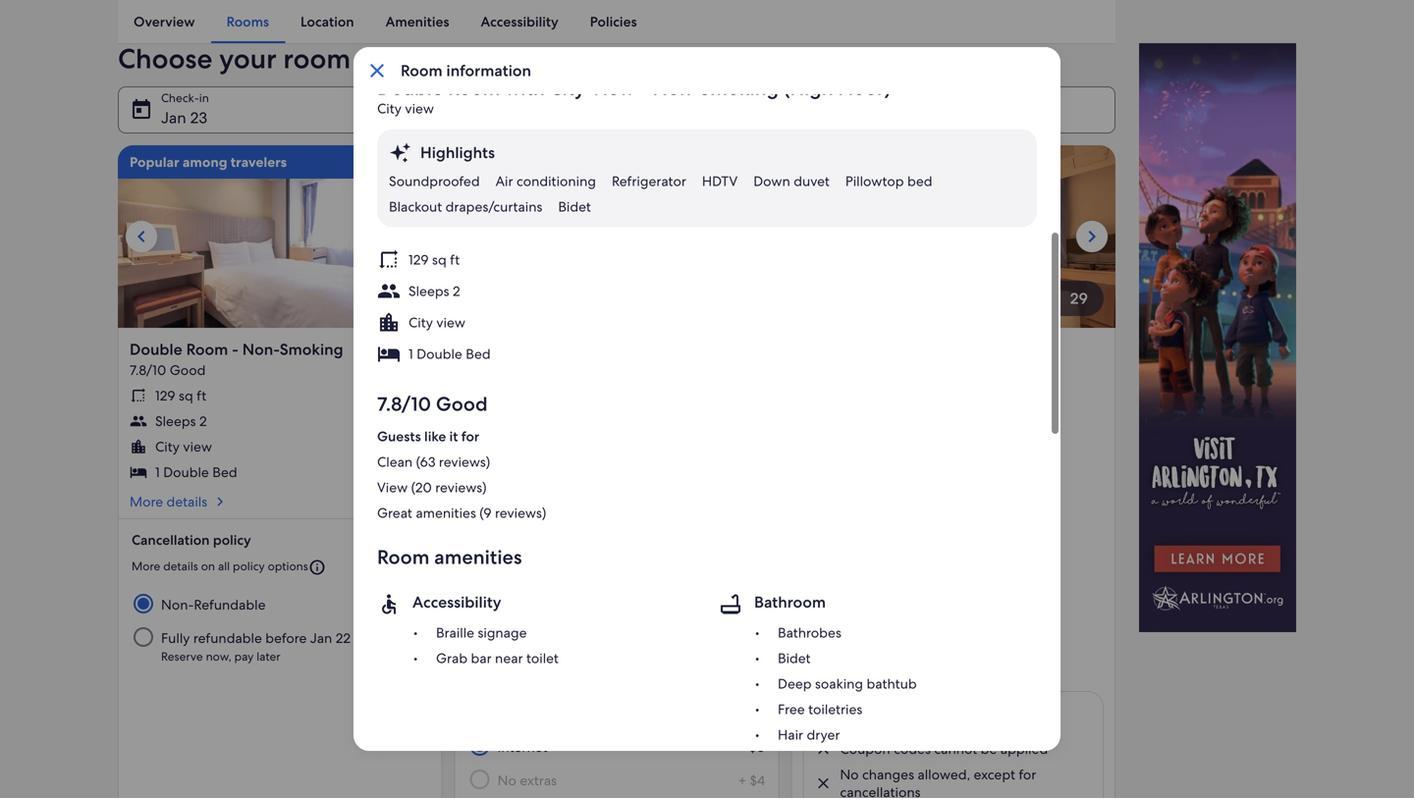 Task type: vqa. For each thing, say whether or not it's contained in the screenshot.
"Refundable" for + $3
yes



Task type: locate. For each thing, give the bounding box(es) containing it.
0 vertical spatial on
[[201, 559, 215, 574]]

later inside + $3 reserve now, pay later
[[257, 649, 281, 664]]

1 horizontal spatial for
[[1019, 766, 1037, 784]]

2 vertical spatial small image
[[377, 311, 401, 334]]

no
[[840, 766, 859, 784], [498, 772, 517, 790]]

(high for double room with city view - non- smoking (high floor) 7.8/10 good
[[534, 359, 574, 379]]

bathtub
[[867, 675, 917, 693]]

1 horizontal spatial with
[[569, 339, 600, 360]]

deep soaking bathtub
[[778, 675, 917, 693]]

129 sq ft list item down double room - non-smoking 7.8/10 good
[[130, 387, 431, 405]]

1 vertical spatial + $0
[[738, 616, 766, 633]]

bidet
[[558, 198, 591, 216], [778, 650, 811, 667]]

double room - non-smoking 7.8/10 good
[[130, 339, 343, 379]]

1 horizontal spatial 1
[[409, 345, 413, 363]]

city view list item for double room - non-smoking
[[130, 438, 431, 456]]

floor)
[[838, 75, 891, 101], [577, 359, 620, 379]]

bidet down "conditioning"
[[558, 198, 591, 216]]

non-refundable for + $0
[[498, 616, 602, 633]]

reserve for + $0
[[498, 669, 540, 684]]

2 horizontal spatial city view
[[492, 458, 549, 475]]

22 for + $0
[[672, 649, 687, 667]]

pay down grab bar near toilet list item
[[571, 669, 590, 684]]

1 horizontal spatial more details on all policy options button
[[468, 571, 766, 604]]

internet
[[498, 739, 548, 756]]

smoking inside double room with city view - non- smoking (high floor) 7.8/10 good
[[466, 359, 530, 379]]

non- inside double room - non-smoking 7.8/10 good
[[242, 339, 280, 360]]

1 horizontal spatial ft
[[450, 251, 460, 269]]

1 vertical spatial (high
[[534, 359, 574, 379]]

+ $0 up + $4 on the right bottom of the page
[[738, 739, 766, 756]]

sleeps 2 down double room - non-smoking 7.8/10 good
[[155, 412, 207, 430]]

1 vertical spatial small image
[[377, 279, 401, 303]]

good inside double room - non-smoking 7.8/10 good
[[170, 361, 206, 379]]

grab
[[436, 650, 468, 667]]

sq down double room - non-smoking 7.8/10 good
[[179, 387, 193, 405]]

city view inside list
[[492, 458, 549, 475]]

7.8/10 inside double room - non-smoking 7.8/10 good
[[130, 361, 166, 379]]

0 horizontal spatial with
[[505, 75, 545, 101]]

grab bar near toilet
[[436, 650, 559, 667]]

coupon
[[840, 741, 891, 758]]

down comforters, pillowtop beds, desk, blackout drapes image
[[118, 145, 443, 328], [454, 145, 779, 328], [791, 145, 1116, 328]]

1 double bed up cancellation policy
[[155, 463, 237, 481]]

certain
[[913, 703, 957, 721]]

non-
[[653, 75, 699, 101], [242, 339, 280, 360], [687, 339, 724, 360], [161, 596, 194, 614], [498, 616, 531, 633]]

sq down blackout
[[432, 251, 447, 269]]

small image
[[377, 248, 401, 272], [377, 279, 401, 303], [377, 311, 401, 334]]

1 for bottom sleeps 2 list item
[[155, 463, 160, 481]]

highlights
[[420, 142, 495, 163]]

sleeps 2
[[409, 282, 460, 300], [155, 412, 207, 430]]

details down cancellation policy
[[163, 559, 198, 574]]

0 vertical spatial fully
[[161, 630, 190, 647]]

no down coupon
[[840, 766, 859, 784]]

floor) inside double room with city view - non-smoking (high floor) city view
[[838, 75, 891, 101]]

more details button for non-
[[130, 493, 431, 511]]

city view for double room - non-smoking
[[155, 438, 212, 456]]

more details up cancellation policy
[[130, 493, 207, 511]]

0 vertical spatial small image
[[377, 248, 401, 272]]

coupon codes cannot be applied
[[840, 741, 1048, 758]]

1 vertical spatial cancellation
[[468, 551, 546, 569]]

+ $0 for $0
[[738, 616, 766, 633]]

view for double room with city view - non- smoking (high floor) 7.8/10 good
[[637, 339, 672, 360]]

-
[[640, 75, 648, 101], [232, 339, 239, 360], [676, 339, 683, 360]]

2 vertical spatial jan
[[647, 649, 669, 667]]

1 vertical spatial more details button
[[466, 513, 767, 530]]

small image down show all 26 images for double room - non-smoking
[[377, 311, 401, 334]]

non-refundable
[[161, 596, 266, 614], [498, 616, 602, 633]]

2 small image from the top
[[377, 279, 401, 303]]

good inside double room with city view - non- smoking (high floor) 7.8/10 good
[[506, 381, 542, 399]]

0 horizontal spatial city view
[[155, 438, 212, 456]]

room information
[[401, 60, 531, 81]]

refundable
[[193, 630, 262, 647], [530, 649, 599, 667]]

1 horizontal spatial options
[[604, 578, 645, 594]]

non-refundable down the more details on all policy options
[[161, 596, 266, 614]]

smoking inside double room - non-smoking 7.8/10 good
[[280, 339, 343, 360]]

1 horizontal spatial medium image
[[548, 513, 566, 530]]

this option has certain restrictions:
[[815, 703, 1034, 721]]

129 down double room - non-smoking 7.8/10 good
[[155, 387, 175, 405]]

0 vertical spatial reserve
[[161, 649, 203, 664]]

double inside double room with city view - non-smoking (high floor) city view
[[377, 75, 443, 101]]

7.8/10 good
[[377, 391, 488, 417]]

1 vertical spatial sleeps 2
[[155, 412, 207, 430]]

details for more details 'button' related to city
[[503, 513, 544, 530]]

1 horizontal spatial more details button
[[466, 513, 767, 530]]

1 horizontal spatial on
[[538, 578, 552, 594]]

1 vertical spatial bed
[[212, 463, 237, 481]]

show all 29 images for double room image
[[1045, 290, 1062, 307]]

0 vertical spatial 1
[[409, 345, 413, 363]]

for down applied
[[1019, 766, 1037, 784]]

view inside double room with city view - non-smoking (high floor) city view
[[405, 100, 434, 117]]

1 horizontal spatial 7.8/10
[[377, 391, 431, 417]]

1 horizontal spatial 129
[[409, 251, 429, 269]]

2 horizontal spatial smoking
[[699, 75, 779, 101]]

fully
[[161, 630, 190, 647], [498, 649, 527, 667]]

1
[[409, 345, 413, 363], [155, 463, 160, 481]]

(high inside double room with city view - non-smoking (high floor) city view
[[784, 75, 834, 101]]

guests
[[377, 428, 421, 445]]

129 sq ft list item
[[377, 248, 1037, 275], [130, 387, 431, 405]]

policies
[[590, 13, 637, 30]]

0 horizontal spatial sleeps 2
[[155, 412, 207, 430]]

view inside list item
[[437, 314, 466, 332]]

reserve down the more details on all policy options
[[161, 649, 203, 664]]

22 for + $3
[[336, 630, 351, 647]]

double
[[377, 75, 443, 101], [130, 339, 182, 360], [466, 339, 519, 360], [417, 345, 462, 363], [163, 463, 209, 481]]

2 vertical spatial view
[[377, 479, 408, 497]]

0 horizontal spatial 7.8/10
[[130, 361, 166, 379]]

0 vertical spatial sleeps
[[409, 282, 449, 300]]

(high inside double room with city view - non- smoking (high floor) 7.8/10 good
[[534, 359, 574, 379]]

fully for + $0
[[498, 649, 527, 667]]

fully refundable before jan 22 for + $0
[[498, 649, 687, 667]]

on
[[201, 559, 215, 574], [538, 578, 552, 594]]

1 vertical spatial sleeps
[[155, 412, 196, 430]]

city view for double room with city view - non- smoking (high floor)
[[492, 458, 549, 475]]

0 horizontal spatial 1
[[155, 463, 160, 481]]

before
[[265, 630, 307, 647], [602, 649, 643, 667]]

accessibility up information
[[481, 13, 559, 30]]

129 up 26
[[409, 251, 429, 269]]

1 horizontal spatial show previous image image
[[466, 225, 490, 248]]

view for double room - non-smoking's city view list item
[[183, 438, 212, 456]]

pay down the more details on all policy options
[[234, 649, 254, 664]]

amenities inside guests like it for clean (63 reviews) view (20 reviews) great amenities (9 reviews)
[[416, 504, 476, 522]]

1 double bed list item for the top city view list item
[[377, 342, 1037, 369]]

details up signage at the left bottom of page
[[500, 578, 535, 594]]

later inside + $0 reserve now, pay later
[[593, 669, 617, 684]]

1 vertical spatial 129
[[155, 387, 175, 405]]

before down the more details on all policy options
[[265, 630, 307, 647]]

good
[[170, 361, 206, 379], [506, 381, 542, 399], [436, 391, 488, 417]]

sleeps right show all 26 images for double room - non-smoking
[[409, 282, 449, 300]]

refundable down braille signage list item
[[530, 649, 599, 667]]

- inside double room with city view - non-smoking (high floor) city view
[[640, 75, 648, 101]]

+
[[401, 596, 409, 614], [738, 616, 746, 633], [402, 630, 411, 647], [738, 649, 746, 667], [738, 739, 746, 756], [738, 772, 747, 790]]

show previous image image for double room - non-smoking
[[130, 225, 153, 248]]

braille signage
[[436, 624, 527, 642]]

reviews) up (9
[[435, 479, 487, 497]]

view for city view list item related to double room with city view - non- smoking (high floor)
[[520, 458, 549, 475]]

more details button up the more details on all policy options
[[130, 493, 431, 511]]

2 show previous image image from the left
[[466, 225, 490, 248]]

smoking inside double room with city view - non-smoking (high floor) city view
[[699, 75, 779, 101]]

0 horizontal spatial show next image image
[[407, 225, 431, 248]]

reserve inside + $0 reserve now, pay later
[[498, 669, 540, 684]]

bed
[[908, 172, 933, 190]]

details right (9
[[503, 513, 544, 530]]

on inside cancellation policy more details on all policy options
[[538, 578, 552, 594]]

sleeps 2 right show all 26 images for double room - non-smoking
[[409, 282, 460, 300]]

0 vertical spatial floor)
[[838, 75, 891, 101]]

medium image for with
[[548, 513, 566, 530]]

0 horizontal spatial sleeps
[[155, 412, 196, 430]]

on up braille signage list item
[[538, 578, 552, 594]]

+ $0 up $3
[[401, 596, 429, 614]]

fully refundable before jan 22 down braille signage list item
[[498, 649, 687, 667]]

soaking
[[815, 675, 863, 693]]

policies link
[[574, 0, 653, 43]]

medium image up cancellation policy
[[211, 493, 229, 511]]

more down room amenities
[[468, 578, 497, 594]]

1 horizontal spatial view
[[590, 75, 635, 101]]

0 vertical spatial city view
[[409, 314, 466, 332]]

overview
[[134, 13, 195, 30]]

fully for + $3
[[161, 630, 190, 647]]

1 horizontal spatial show next image image
[[744, 225, 767, 248]]

details up cancellation policy
[[167, 493, 207, 511]]

1 horizontal spatial refundable
[[530, 649, 599, 667]]

view
[[405, 100, 434, 117], [437, 314, 466, 332], [183, 438, 212, 456], [520, 458, 549, 475]]

- inside double room with city view - non- smoking (high floor) 7.8/10 good
[[676, 339, 683, 360]]

show next image image down down
[[744, 225, 767, 248]]

small image inside 129 sq ft list item
[[377, 248, 401, 272]]

1 vertical spatial refundable
[[531, 616, 602, 633]]

city view list
[[466, 406, 767, 501]]

all down cancellation policy
[[218, 559, 230, 574]]

2 for the top sleeps 2 list item
[[453, 282, 460, 300]]

small image down blackout
[[377, 279, 401, 303]]

city view up cancellation policy
[[155, 438, 212, 456]]

smoking
[[699, 75, 779, 101], [280, 339, 343, 360], [466, 359, 530, 379]]

jan
[[161, 107, 186, 128], [310, 630, 332, 647], [647, 649, 669, 667]]

cancellation down (9
[[468, 551, 546, 569]]

fully refundable before jan 22 down the more details on all policy options
[[161, 630, 351, 647]]

applied
[[1001, 741, 1048, 758]]

0 vertical spatial 22
[[336, 630, 351, 647]]

$0 for + $0
[[749, 616, 766, 633]]

all
[[218, 559, 230, 574], [555, 578, 567, 594]]

small image inside sleeps 2 list item
[[377, 279, 401, 303]]

1 horizontal spatial no
[[840, 766, 859, 784]]

now, inside + $0 reserve now, pay later
[[542, 669, 568, 684]]

1 show next image image from the left
[[407, 225, 431, 248]]

small image inside city view list item
[[377, 311, 401, 334]]

sleeps down double room - non-smoking 7.8/10 good
[[155, 412, 196, 430]]

show next image image
[[407, 225, 431, 248], [744, 225, 767, 248], [1081, 225, 1104, 248]]

more details on all policy options button up braille signage list item
[[468, 571, 766, 604]]

double for double room with city view - non- smoking (high floor) 7.8/10 good
[[466, 339, 519, 360]]

2 for bottom sleeps 2 list item
[[199, 412, 207, 430]]

bathrobes
[[778, 624, 842, 642]]

now, down the more details on all policy options
[[206, 649, 231, 664]]

details for non- more details 'button'
[[167, 493, 207, 511]]

show previous image image down 'drapes/curtains'
[[466, 225, 490, 248]]

0 vertical spatial 1 double bed list item
[[377, 342, 1037, 369]]

2 down comforters, pillowtop beds, desk, blackout drapes image from the left
[[454, 145, 779, 328]]

129 sq ft down double room - non-smoking 7.8/10 good
[[155, 387, 207, 405]]

more inside cancellation policy more details on all policy options
[[468, 578, 497, 594]]

129 sq ft for bottom sleeps 2 list item's 129 sq ft list item
[[155, 387, 207, 405]]

0 vertical spatial options
[[268, 559, 308, 574]]

dialog containing double room with city view - non-smoking (high floor)
[[354, 0, 1061, 799]]

all up braille signage list item
[[555, 578, 567, 594]]

sq
[[432, 251, 447, 269], [179, 387, 193, 405]]

3 small image from the top
[[377, 311, 401, 334]]

hair dryer list item
[[754, 726, 1037, 744]]

for inside no changes allowed, except for cancellations
[[1019, 766, 1037, 784]]

cancellation for cancellation policy more details on all policy options
[[468, 551, 546, 569]]

0 horizontal spatial no
[[498, 772, 517, 790]]

room for double room - non-smoking 7.8/10 good
[[186, 339, 228, 360]]

non-refundable up grab bar near toilet list item
[[498, 616, 602, 633]]

1 horizontal spatial -
[[640, 75, 648, 101]]

city view list item
[[377, 311, 1037, 337], [130, 438, 431, 456], [466, 458, 767, 475]]

amenities down (9
[[434, 545, 522, 570]]

bathrobes list item
[[754, 624, 1037, 642]]

view for the top city view list item
[[437, 314, 466, 332]]

double inside double room with city view - non- smoking (high floor) 7.8/10 good
[[466, 339, 519, 360]]

floor) up the pillowtop
[[838, 75, 891, 101]]

city view
[[409, 314, 466, 332], [155, 438, 212, 456], [492, 458, 549, 475]]

double room with city view - non- smoking (high floor) 7.8/10 good
[[466, 339, 724, 399]]

0 horizontal spatial all
[[218, 559, 230, 574]]

129 sq ft up 26
[[409, 251, 460, 269]]

clean (63 reviews) list item
[[377, 453, 1037, 471]]

0 horizontal spatial options
[[268, 559, 308, 574]]

double inside 1 double bed list item
[[417, 345, 462, 363]]

1 horizontal spatial before
[[602, 649, 643, 667]]

0 horizontal spatial floor)
[[577, 359, 620, 379]]

now, inside + $3 reserve now, pay later
[[206, 649, 231, 664]]

1 vertical spatial now,
[[542, 669, 568, 684]]

medium image
[[211, 493, 229, 511], [548, 513, 566, 530]]

with
[[505, 75, 545, 101], [569, 339, 600, 360]]

0 vertical spatial more details
[[130, 493, 207, 511]]

1 vertical spatial medium image
[[548, 513, 566, 530]]

list
[[118, 0, 1116, 43], [377, 248, 1037, 369], [130, 387, 431, 481], [377, 453, 1037, 522], [413, 624, 695, 667], [754, 624, 1037, 799], [815, 729, 1092, 799]]

more details on all policy options button
[[132, 551, 429, 584], [468, 571, 766, 604]]

1 horizontal spatial smoking
[[466, 359, 530, 379]]

3 down comforters, pillowtop beds, desk, blackout drapes image from the left
[[791, 145, 1116, 328]]

no inside no changes allowed, except for cancellations
[[840, 766, 859, 784]]

show next image image up 29
[[1081, 225, 1104, 248]]

fully down the more details on all policy options
[[161, 630, 190, 647]]

2 horizontal spatial good
[[506, 381, 542, 399]]

1 up cancellation policy
[[155, 463, 160, 481]]

with inside double room with city view - non-smoking (high floor) city view
[[505, 75, 545, 101]]

reviews) down it
[[439, 453, 490, 471]]

city
[[550, 75, 585, 101], [377, 100, 402, 117], [409, 314, 433, 332], [604, 339, 633, 360], [155, 438, 180, 456], [492, 458, 516, 475]]

city view right the '(63'
[[492, 458, 549, 475]]

refundable down the more details on all policy options
[[193, 630, 262, 647]]

show previous image image down duvet
[[803, 225, 826, 248]]

pay inside + $3 reserve now, pay later
[[234, 649, 254, 664]]

pay for + $0
[[571, 669, 590, 684]]

2 horizontal spatial down comforters, pillowtop beds, desk, blackout drapes image
[[791, 145, 1116, 328]]

sleeps 2 list item
[[377, 279, 1037, 306], [130, 412, 431, 430]]

1 show previous image image from the left
[[130, 225, 153, 248]]

changes
[[862, 766, 914, 784]]

city inside list
[[492, 458, 516, 475]]

1 vertical spatial 129 sq ft list item
[[130, 387, 431, 405]]

1 double bed
[[409, 345, 491, 363], [155, 463, 237, 481]]

0 vertical spatial sleeps 2
[[409, 282, 460, 300]]

fully down signage at the left bottom of page
[[498, 649, 527, 667]]

view inside double room with city view - non-smoking (high floor) city view
[[590, 75, 635, 101]]

refrigerator
[[612, 172, 686, 190]]

floor) up the city view list
[[577, 359, 620, 379]]

0 vertical spatial 1 double bed
[[409, 345, 491, 363]]

with inside double room with city view - non- smoking (high floor) 7.8/10 good
[[569, 339, 600, 360]]

1 double bed up 7.8/10 good
[[409, 345, 491, 363]]

1 horizontal spatial refundable
[[531, 616, 602, 633]]

more details
[[130, 493, 207, 511], [466, 513, 544, 530]]

1 vertical spatial sq
[[179, 387, 193, 405]]

room inside double room with city view - non-smoking (high floor) city view
[[448, 75, 500, 101]]

accessibility up braille
[[413, 592, 502, 613]]

policy inside button
[[233, 559, 265, 574]]

0 vertical spatial refundable
[[193, 630, 262, 647]]

before for + $3
[[265, 630, 307, 647]]

1 down comforters, pillowtop beds, desk, blackout drapes image from the left
[[118, 145, 443, 328]]

fully refundable before jan 22
[[161, 630, 351, 647], [498, 649, 687, 667]]

0 vertical spatial more details button
[[130, 493, 431, 511]]

0 horizontal spatial now,
[[206, 649, 231, 664]]

2 show next image image from the left
[[744, 225, 767, 248]]

options up + $0 reserve now, pay later
[[604, 578, 645, 594]]

1 horizontal spatial floor)
[[838, 75, 891, 101]]

1 vertical spatial accessibility
[[413, 592, 502, 613]]

bidet up deep
[[778, 650, 811, 667]]

floor) inside double room with city view - non- smoking (high floor) 7.8/10 good
[[577, 359, 620, 379]]

0 vertical spatial jan
[[161, 107, 186, 128]]

now, down grab bar near toilet list item
[[542, 669, 568, 684]]

1 vertical spatial floor)
[[577, 359, 620, 379]]

2 horizontal spatial view
[[637, 339, 672, 360]]

bed up 7.8/10 good
[[466, 345, 491, 363]]

ft down double room - non-smoking 7.8/10 good
[[197, 387, 207, 405]]

0 horizontal spatial (high
[[534, 359, 574, 379]]

0 vertical spatial (high
[[784, 75, 834, 101]]

medium image up cancellation policy more details on all policy options
[[548, 513, 566, 530]]

show next image image down blackout
[[407, 225, 431, 248]]

choose your room
[[118, 41, 351, 76]]

1 vertical spatial for
[[1019, 766, 1037, 784]]

2 down double room - non-smoking 7.8/10 good
[[199, 412, 207, 430]]

on down cancellation policy
[[201, 559, 215, 574]]

bed up cancellation policy
[[212, 463, 237, 481]]

1 vertical spatial 1
[[155, 463, 160, 481]]

list containing coupon codes cannot be applied
[[815, 729, 1092, 799]]

cancellation up the more details on all policy options
[[132, 531, 210, 549]]

pay inside + $0 reserve now, pay later
[[571, 669, 590, 684]]

(high for double room with city view - non-smoking (high floor) city view
[[784, 75, 834, 101]]

$0 inside + $0 reserve now, pay later
[[749, 649, 766, 667]]

1 double bed list item
[[377, 342, 1037, 369], [130, 463, 431, 481]]

+ inside + $0 reserve now, pay later
[[738, 649, 746, 667]]

ft down 'drapes/curtains'
[[450, 251, 460, 269]]

list containing overview
[[118, 0, 1116, 43]]

0 horizontal spatial reserve
[[161, 649, 203, 664]]

1 vertical spatial on
[[538, 578, 552, 594]]

list containing braille signage
[[413, 624, 695, 667]]

more details on all policy options button up + $3 reserve now, pay later
[[132, 551, 429, 584]]

sleeps for bottom sleeps 2 list item
[[155, 412, 196, 430]]

1 small image from the top
[[377, 248, 401, 272]]

1 for the top sleeps 2 list item
[[409, 345, 413, 363]]

show previous image image
[[130, 225, 153, 248], [466, 225, 490, 248], [803, 225, 826, 248]]

options up + $3 reserve now, pay later
[[268, 559, 308, 574]]

pay
[[234, 649, 254, 664], [571, 669, 590, 684]]

1 vertical spatial later
[[593, 669, 617, 684]]

before down braille signage list item
[[602, 649, 643, 667]]

1 horizontal spatial 2
[[453, 282, 460, 300]]

+ $0 down bathroom
[[738, 616, 766, 633]]

1 up 7.8/10 good
[[409, 345, 413, 363]]

reserve inside + $3 reserve now, pay later
[[161, 649, 203, 664]]

0 vertical spatial refundable
[[194, 596, 266, 614]]

refundable down the more details on all policy options
[[194, 596, 266, 614]]

1 vertical spatial with
[[569, 339, 600, 360]]

city view down 26
[[409, 314, 466, 332]]

bed
[[466, 345, 491, 363], [212, 463, 237, 481]]

refundable
[[194, 596, 266, 614], [531, 616, 602, 633]]

room inside double room with city view - non- smoking (high floor) 7.8/10 good
[[523, 339, 565, 360]]

details inside button
[[163, 559, 198, 574]]

refundable up grab bar near toilet list item
[[531, 616, 602, 633]]

deep soaking bathtub list item
[[754, 675, 1037, 693]]

details
[[167, 493, 207, 511], [503, 513, 544, 530], [163, 559, 198, 574], [500, 578, 535, 594]]

room inside double room - non-smoking 7.8/10 good
[[186, 339, 228, 360]]

(high
[[784, 75, 834, 101], [534, 359, 574, 379]]

view inside double room with city view - non- smoking (high floor) 7.8/10 good
[[637, 339, 672, 360]]

air
[[496, 172, 513, 190]]

double inside double room - non-smoking 7.8/10 good
[[130, 339, 182, 360]]

129 for the top sleeps 2 list item
[[409, 251, 429, 269]]

blackout
[[389, 198, 442, 216]]

2 right 26
[[453, 282, 460, 300]]

reserve down near in the bottom of the page
[[498, 669, 540, 684]]

small image up 26 button
[[377, 248, 401, 272]]

$0 for + $4
[[749, 739, 766, 756]]

reserve for + $3
[[161, 649, 203, 664]]

129 sq ft
[[409, 251, 460, 269], [155, 387, 207, 405]]

sleeps inside list item
[[409, 282, 449, 300]]

cancellation inside cancellation policy more details on all policy options
[[468, 551, 546, 569]]

dryer
[[807, 726, 840, 744]]

1 vertical spatial jan
[[310, 630, 332, 647]]

1 vertical spatial 129 sq ft
[[155, 387, 207, 405]]

29 button
[[1029, 281, 1104, 316]]

smoking for double room with city view - non-smoking (high floor) city view
[[699, 75, 779, 101]]

toilet
[[526, 650, 559, 667]]

0 horizontal spatial bed
[[212, 463, 237, 481]]

more details button down the city view list
[[466, 513, 767, 530]]

1 horizontal spatial fully
[[498, 649, 527, 667]]

2 inside list item
[[453, 282, 460, 300]]

129 sq ft list item down "hdtv"
[[377, 248, 1037, 275]]

ft
[[450, 251, 460, 269], [197, 387, 207, 405]]

view inside list
[[520, 458, 549, 475]]

reviews) right (9
[[495, 504, 546, 522]]

for right it
[[461, 428, 480, 445]]

0 horizontal spatial show previous image image
[[130, 225, 153, 248]]

more details up room amenities
[[466, 513, 544, 530]]

129
[[409, 251, 429, 269], [155, 387, 175, 405]]

dialog
[[354, 0, 1061, 799]]

amenities down (20
[[416, 504, 476, 522]]

room for double room with city view - non-smoking (high floor) city view
[[448, 75, 500, 101]]

down comforters, pillowtop beds, desk, blackout drapes image for city
[[454, 145, 779, 328]]

small image
[[377, 342, 401, 366], [308, 559, 326, 576], [815, 741, 832, 758], [815, 775, 832, 793]]

129 sq ft inside list item
[[409, 251, 460, 269]]

show previous image image down popular at the left of the page
[[130, 225, 153, 248]]

7.8/10
[[130, 361, 166, 379], [466, 381, 503, 399], [377, 391, 431, 417]]

city view list item for double room with city view - non- smoking (high floor)
[[466, 458, 767, 475]]

0 vertical spatial 129 sq ft list item
[[377, 248, 1037, 275]]

0 vertical spatial reviews)
[[439, 453, 490, 471]]

no left extras
[[498, 772, 517, 790]]



Task type: describe. For each thing, give the bounding box(es) containing it.
cannot
[[934, 741, 978, 758]]

down comforters, pillowtop beds, desk, blackout drapes image for non-
[[118, 145, 443, 328]]

2 vertical spatial + $0
[[738, 739, 766, 756]]

deep
[[778, 675, 812, 693]]

refundable for + $0
[[530, 649, 599, 667]]

rooms link
[[211, 0, 285, 43]]

29
[[1070, 288, 1088, 309]]

bathroom
[[754, 592, 826, 613]]

city inside double room with city view - non- smoking (high floor) 7.8/10 good
[[604, 339, 633, 360]]

except
[[974, 766, 1016, 784]]

0 horizontal spatial on
[[201, 559, 215, 574]]

free
[[778, 701, 805, 719]]

hair dryer
[[778, 726, 840, 744]]

more details button for city
[[466, 513, 767, 530]]

double room with city view - non-smoking (high floor) city view
[[377, 75, 891, 117]]

options inside cancellation policy more details on all policy options
[[604, 578, 645, 594]]

3 show next image image from the left
[[1081, 225, 1104, 248]]

1 horizontal spatial sleeps 2
[[409, 282, 460, 300]]

toiletries
[[809, 701, 863, 719]]

- for double room with city view - non-smoking (high floor) city view
[[640, 75, 648, 101]]

show next image image for double room - non-smoking
[[407, 225, 431, 248]]

with for double room with city view - non- smoking (high floor) 7.8/10 good
[[569, 339, 600, 360]]

bar
[[471, 650, 492, 667]]

clean
[[377, 453, 413, 471]]

air conditioning
[[496, 172, 596, 190]]

rooms
[[227, 13, 269, 30]]

1 vertical spatial sleeps 2 list item
[[130, 412, 431, 430]]

view for double room with city view - non-smoking (high floor) city view
[[590, 75, 635, 101]]

more details for double room - non-smoking
[[130, 493, 207, 511]]

like
[[424, 428, 446, 445]]

small image for city
[[377, 311, 401, 334]]

near
[[495, 650, 523, 667]]

view (20 reviews) list item
[[377, 479, 1037, 497]]

floor) for double room with city view - non-smoking (high floor) city view
[[838, 75, 891, 101]]

hdtv
[[702, 172, 738, 190]]

your
[[219, 41, 277, 76]]

grab bar near toilet list item
[[413, 650, 695, 667]]

small image up + $3 reserve now, pay later
[[308, 559, 326, 576]]

bidet list item
[[754, 650, 1037, 667]]

soundproofed
[[389, 172, 480, 190]]

with for double room with city view - non-smoking (high floor) city view
[[505, 75, 545, 101]]

no for no changes allowed, except for cancellations
[[840, 766, 859, 784]]

129 sq ft list item for bottom sleeps 2 list item
[[130, 387, 431, 405]]

pillowtop bed blackout drapes/curtains
[[389, 172, 933, 216]]

among
[[183, 153, 227, 171]]

+ inside + $3 reserve now, pay later
[[402, 630, 411, 647]]

location
[[301, 13, 354, 30]]

pillowtop
[[846, 172, 904, 190]]

for inside guests like it for clean (63 reviews) view (20 reviews) great amenities (9 reviews)
[[461, 428, 480, 445]]

$3
[[414, 630, 429, 647]]

1 vertical spatial 1 double bed
[[155, 463, 237, 481]]

details for + $3 more details on all policy options button
[[163, 559, 198, 574]]

popular
[[130, 153, 179, 171]]

double for double room with city view - non-smoking (high floor) city view
[[377, 75, 443, 101]]

amenities
[[386, 13, 449, 30]]

down duvet
[[754, 172, 830, 190]]

drapes/curtains
[[446, 198, 543, 216]]

1 horizontal spatial good
[[436, 391, 488, 417]]

0 vertical spatial sq
[[432, 251, 447, 269]]

double for double room - non-smoking 7.8/10 good
[[130, 339, 182, 360]]

floor) for double room with city view - non- smoking (high floor) 7.8/10 good
[[577, 359, 620, 379]]

refundable for + $3
[[193, 630, 262, 647]]

0 vertical spatial ft
[[450, 251, 460, 269]]

jan for + $0
[[647, 649, 669, 667]]

+ $0 for $3
[[401, 596, 429, 614]]

small image down 26 button
[[377, 342, 401, 366]]

options inside button
[[268, 559, 308, 574]]

small image for 129
[[377, 248, 401, 272]]

(20
[[411, 479, 432, 497]]

view inside guests like it for clean (63 reviews) view (20 reviews) great amenities (9 reviews)
[[377, 479, 408, 497]]

refundable for + $3
[[194, 596, 266, 614]]

later for + $3
[[257, 649, 281, 664]]

0 horizontal spatial sq
[[179, 387, 193, 405]]

travelers
[[231, 153, 287, 171]]

- inside double room - non-smoking 7.8/10 good
[[232, 339, 239, 360]]

information
[[446, 60, 531, 81]]

2 vertical spatial reviews)
[[495, 504, 546, 522]]

city inside list item
[[409, 314, 433, 332]]

more up cancellation policy
[[130, 493, 163, 511]]

- for double room with city view - non- smoking (high floor) 7.8/10 good
[[676, 339, 683, 360]]

close, go back to hotel details. image
[[365, 59, 389, 83]]

0 vertical spatial city view list item
[[377, 311, 1037, 337]]

no for no extras
[[498, 772, 517, 790]]

location link
[[285, 0, 370, 43]]

non- inside double room with city view - non-smoking (high floor) city view
[[653, 75, 699, 101]]

cancellations
[[840, 784, 921, 799]]

+ $4
[[738, 772, 766, 790]]

26 button
[[356, 281, 431, 316]]

this
[[815, 703, 840, 721]]

braille signage list item
[[413, 624, 695, 642]]

1 vertical spatial amenities
[[434, 545, 522, 570]]

conditioning
[[517, 172, 596, 190]]

7.8/10 inside double room with city view - non- smoking (high floor) 7.8/10 good
[[466, 381, 503, 399]]

sleeps for the top sleeps 2 list item
[[409, 282, 449, 300]]

non- inside double room with city view - non- smoking (high floor) 7.8/10 good
[[687, 339, 724, 360]]

accessibility link
[[465, 0, 574, 43]]

signage
[[478, 624, 527, 642]]

non-refundable for + $3
[[161, 596, 266, 614]]

now, for + $0
[[542, 669, 568, 684]]

guests like it for clean (63 reviews) view (20 reviews) great amenities (9 reviews)
[[377, 428, 546, 522]]

0 vertical spatial bidet
[[558, 198, 591, 216]]

now, for + $3
[[206, 649, 231, 664]]

jan 23
[[161, 107, 207, 128]]

all inside cancellation policy more details on all policy options
[[555, 578, 567, 594]]

1 horizontal spatial bed
[[466, 345, 491, 363]]

show next image image for double room with city view - non- smoking (high floor)
[[744, 225, 767, 248]]

more details on all policy options button for + $3
[[132, 551, 429, 584]]

smoking for double room with city view - non- smoking (high floor) 7.8/10 good
[[466, 359, 530, 379]]

1 horizontal spatial 1 double bed
[[409, 345, 491, 363]]

(9
[[480, 504, 492, 522]]

overview link
[[118, 0, 211, 43]]

more details for double room with city view - non- smoking (high floor)
[[466, 513, 544, 530]]

cancellation policy more details on all policy options
[[468, 551, 645, 594]]

later for + $0
[[593, 669, 617, 684]]

jan for + $3
[[310, 630, 332, 647]]

small image for sleeps
[[377, 279, 401, 303]]

extras
[[520, 772, 557, 790]]

more details on all policy options button for + $0
[[468, 571, 766, 604]]

23
[[190, 107, 207, 128]]

duvet
[[794, 172, 830, 190]]

$4
[[750, 772, 766, 790]]

list containing clean (63 reviews)
[[377, 453, 1037, 522]]

great
[[377, 504, 412, 522]]

option
[[843, 703, 885, 721]]

refundable for + $0
[[531, 616, 602, 633]]

free toiletries
[[778, 701, 863, 719]]

more up room amenities
[[466, 513, 500, 530]]

small image right hair at the right of page
[[815, 741, 832, 758]]

be
[[981, 741, 997, 758]]

fully refundable before jan 22 for + $3
[[161, 630, 351, 647]]

+ $0 reserve now, pay later
[[498, 649, 766, 684]]

0 vertical spatial all
[[218, 559, 230, 574]]

room for double room with city view - non- smoking (high floor) 7.8/10 good
[[523, 339, 565, 360]]

1 horizontal spatial bidet
[[778, 650, 811, 667]]

more down cancellation policy
[[132, 559, 160, 574]]

0 vertical spatial accessibility
[[481, 13, 559, 30]]

popular among travelers
[[130, 153, 287, 171]]

0 vertical spatial sleeps 2 list item
[[377, 279, 1037, 306]]

has
[[888, 703, 910, 721]]

show all 26 images for double room - non-smoking image
[[372, 290, 389, 307]]

room amenities
[[377, 545, 522, 570]]

down
[[754, 172, 791, 190]]

free toiletries list item
[[754, 701, 1037, 719]]

1 vertical spatial reviews)
[[435, 479, 487, 497]]

hair
[[778, 726, 804, 744]]

cancellation policy
[[132, 531, 251, 549]]

allowed,
[[918, 766, 971, 784]]

great amenities (9 reviews) list item
[[377, 504, 1037, 522]]

no changes allowed, except for cancellations
[[840, 766, 1037, 799]]

restrictions:
[[960, 703, 1034, 721]]

braille
[[436, 624, 475, 642]]

1 vertical spatial ft
[[197, 387, 207, 405]]

pay for + $3
[[234, 649, 254, 664]]

before for + $0
[[602, 649, 643, 667]]

room
[[283, 41, 351, 76]]

list containing bathrobes
[[754, 624, 1037, 799]]

1 double bed list item for double room - non-smoking's city view list item
[[130, 463, 431, 481]]

jan 23 button
[[118, 86, 387, 133]]

jan inside button
[[161, 107, 186, 128]]

3 show previous image image from the left
[[803, 225, 826, 248]]

129 sq ft list item for the top sleeps 2 list item
[[377, 248, 1037, 275]]

choose
[[118, 41, 213, 76]]

more details on all policy options
[[132, 559, 308, 574]]

codes
[[894, 741, 931, 758]]

cancellation for cancellation policy
[[132, 531, 210, 549]]

no extras
[[498, 772, 557, 790]]

+ $3 reserve now, pay later
[[161, 630, 429, 664]]

it
[[450, 428, 458, 445]]

details inside cancellation policy more details on all policy options
[[500, 578, 535, 594]]

129 sq ft for the top sleeps 2 list item 129 sq ft list item
[[409, 251, 460, 269]]

medium image for -
[[211, 493, 229, 511]]

129 for bottom sleeps 2 list item
[[155, 387, 175, 405]]

26
[[397, 288, 415, 309]]

$0 for + $3
[[413, 596, 429, 614]]

show previous image image for double room with city view - non- smoking (high floor)
[[466, 225, 490, 248]]

small image down dryer
[[815, 775, 832, 793]]

amenities link
[[370, 0, 465, 43]]



